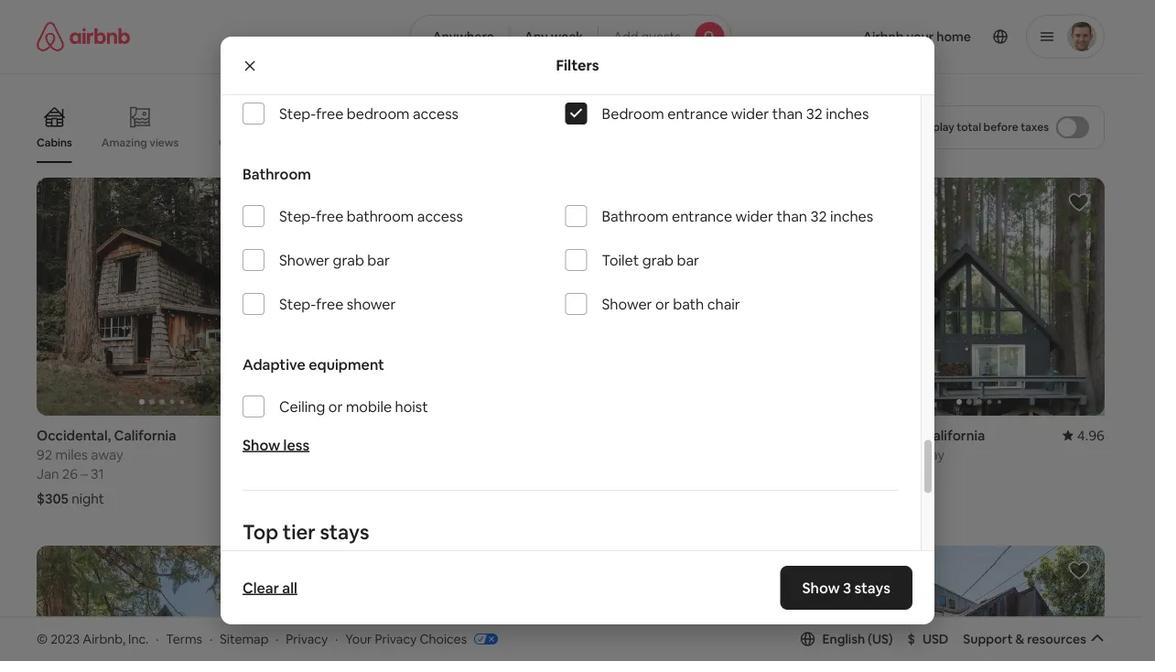 Task type: locate. For each thing, give the bounding box(es) containing it.
entrance up toilet grab bar
[[672, 207, 733, 226]]

4 night from the left
[[890, 490, 922, 507]]

92
[[37, 446, 52, 463]]

3 step- from the top
[[279, 295, 316, 314]]

1 horizontal spatial grab
[[643, 251, 674, 270]]

miles inside stinson beach, california 56 miles away
[[328, 446, 361, 463]]

2 step- from the top
[[279, 207, 316, 226]]

grab
[[333, 251, 364, 270], [643, 251, 674, 270]]

before
[[984, 120, 1019, 134]]

1 horizontal spatial stays
[[855, 578, 891, 597]]

beach,
[[360, 426, 404, 444]]

0 horizontal spatial away
[[91, 446, 123, 463]]

3 free from the top
[[316, 295, 344, 314]]

occidental,
[[37, 426, 111, 444]]

privacy left your
[[286, 631, 328, 647]]

1 vertical spatial inches
[[831, 207, 874, 226]]

step- down shower grab bar
[[279, 295, 316, 314]]

1 horizontal spatial away
[[364, 446, 396, 463]]

$210
[[309, 490, 340, 507]]

1 step- from the top
[[279, 105, 316, 123]]

0 horizontal spatial grab
[[333, 251, 364, 270]]

–
[[81, 465, 88, 483], [901, 465, 908, 483]]

entrance for bathroom
[[672, 207, 733, 226]]

1 vertical spatial wider
[[736, 207, 774, 226]]

shower for shower or bath chair
[[602, 295, 653, 314]]

add to wishlist: cazadero, california image
[[1069, 191, 1091, 213]]

0 vertical spatial stays
[[320, 519, 369, 546]]

25
[[883, 465, 898, 483]]

0 vertical spatial show
[[243, 436, 280, 455]]

0 horizontal spatial stays
[[320, 519, 369, 546]]

1 vertical spatial access
[[417, 207, 463, 226]]

california down hoist
[[406, 426, 469, 444]]

· right inc.
[[156, 631, 159, 647]]

free for bedroom
[[316, 105, 344, 123]]

1 – from the left
[[81, 465, 88, 483]]

4.98
[[260, 426, 287, 444]]

bar up "bath"
[[677, 251, 700, 270]]

0 vertical spatial entrance
[[668, 105, 728, 123]]

inches for bedroom entrance wider than 32 inches
[[826, 105, 869, 123]]

step- right remove from wishlist: occidental, california 'icon'
[[279, 207, 316, 226]]

1 vertical spatial or
[[329, 398, 343, 416]]

0 horizontal spatial –
[[81, 465, 88, 483]]

0 vertical spatial bathroom
[[243, 165, 311, 184]]

inc.
[[128, 631, 149, 647]]

1 vertical spatial shower
[[602, 295, 653, 314]]

1 bar from the left
[[368, 251, 390, 270]]

· left your
[[335, 631, 338, 647]]

bathroom up remove from wishlist: occidental, california 'icon'
[[243, 165, 311, 184]]

miles inside cazadero, california 101 miles away nov 25 – 30 $298 night
[[877, 446, 910, 463]]

grab for toilet
[[643, 251, 674, 270]]

away inside occidental, california 92 miles away jan 26 – 31 $305 night
[[91, 446, 123, 463]]

access right bathroom
[[417, 207, 463, 226]]

than
[[773, 105, 803, 123], [777, 207, 808, 226]]

0 horizontal spatial privacy
[[286, 631, 328, 647]]

amazing
[[101, 135, 147, 149]]

· left privacy link
[[276, 631, 279, 647]]

show left map
[[529, 550, 562, 567]]

shower up step-free shower
[[279, 251, 330, 270]]

night right the $210
[[343, 490, 375, 507]]

shower down toilet
[[602, 295, 653, 314]]

away up the 30
[[913, 446, 945, 463]]

inches right 'add to wishlist: acampo, california' icon
[[831, 207, 874, 226]]

display
[[917, 120, 955, 134]]

miles down stinson
[[328, 446, 361, 463]]

night inside occidental, california 92 miles away jan 26 – 31 $305 night
[[72, 490, 104, 507]]

group containing amazing views
[[37, 92, 791, 163]]

1 vertical spatial show
[[529, 550, 562, 567]]

3 california from the left
[[923, 426, 986, 444]]

california inside occidental, california 92 miles away jan 26 – 31 $305 night
[[114, 426, 176, 444]]

show inside show 3 stays link
[[803, 578, 841, 597]]

toilet grab bar
[[602, 251, 700, 270]]

32
[[807, 105, 823, 123], [811, 207, 827, 226]]

total
[[957, 120, 982, 134]]

show inside show map "button"
[[529, 550, 562, 567]]

2 bar from the left
[[677, 251, 700, 270]]

free up shower grab bar
[[316, 207, 344, 226]]

2 vertical spatial free
[[316, 295, 344, 314]]

2 miles from the left
[[328, 446, 361, 463]]

32 for bathroom entrance wider than 32 inches
[[811, 207, 827, 226]]

2 grab from the left
[[643, 251, 674, 270]]

&
[[1016, 631, 1025, 647]]

0 vertical spatial 32
[[807, 105, 823, 123]]

grab up step-free shower
[[333, 251, 364, 270]]

– inside cazadero, california 101 miles away nov 25 – 30 $298 night
[[901, 465, 908, 483]]

1 night from the left
[[72, 490, 104, 507]]

step- left bedroom
[[279, 105, 316, 123]]

1 california from the left
[[114, 426, 176, 444]]

· right terms link
[[210, 631, 213, 647]]

california inside cazadero, california 101 miles away nov 25 – 30 $298 night
[[923, 426, 986, 444]]

free left shower
[[316, 295, 344, 314]]

0 horizontal spatial bathroom
[[243, 165, 311, 184]]

away inside stinson beach, california 56 miles away
[[364, 446, 396, 463]]

show less button
[[243, 436, 310, 455]]

0 vertical spatial shower
[[279, 251, 330, 270]]

1 vertical spatial step-
[[279, 207, 316, 226]]

toilet
[[602, 251, 639, 270]]

or up stinson
[[329, 398, 343, 416]]

stays for top tier stays
[[320, 519, 369, 546]]

terms
[[166, 631, 202, 647]]

miles for jan
[[55, 446, 88, 463]]

add guests
[[614, 28, 681, 45]]

bathroom up toilet
[[602, 207, 669, 226]]

0 horizontal spatial or
[[329, 398, 343, 416]]

3 away from the left
[[913, 446, 945, 463]]

0 vertical spatial or
[[656, 295, 670, 314]]

support
[[964, 631, 1013, 647]]

english (us) button
[[801, 631, 893, 647]]

filters
[[556, 56, 599, 75]]

privacy right your
[[375, 631, 417, 647]]

2 vertical spatial show
[[803, 578, 841, 597]]

101
[[855, 446, 874, 463]]

privacy inside your privacy choices link
[[375, 631, 417, 647]]

show for show 3 stays
[[803, 578, 841, 597]]

1 vertical spatial free
[[316, 207, 344, 226]]

or left "bath"
[[656, 295, 670, 314]]

0 vertical spatial than
[[773, 105, 803, 123]]

away inside cazadero, california 101 miles away nov 25 – 30 $298 night
[[913, 446, 945, 463]]

miles inside occidental, california 92 miles away jan 26 – 31 $305 night
[[55, 446, 88, 463]]

2 free from the top
[[316, 207, 344, 226]]

away up 31
[[91, 446, 123, 463]]

your privacy choices
[[345, 631, 467, 647]]

night down the 30
[[890, 490, 922, 507]]

0 vertical spatial step-
[[279, 105, 316, 123]]

1 horizontal spatial bathroom
[[602, 207, 669, 226]]

support & resources button
[[964, 631, 1105, 647]]

remove from wishlist: occidental, california image
[[251, 191, 273, 213]]

privacy
[[286, 631, 328, 647], [375, 631, 417, 647]]

miles for nov
[[877, 446, 910, 463]]

2 horizontal spatial california
[[923, 426, 986, 444]]

2 – from the left
[[901, 465, 908, 483]]

clear
[[243, 578, 279, 597]]

access right bedroom
[[413, 105, 459, 123]]

2 horizontal spatial show
[[803, 578, 841, 597]]

2 horizontal spatial miles
[[877, 446, 910, 463]]

1 vertical spatial entrance
[[672, 207, 733, 226]]

away for jan 26 – 31
[[91, 446, 123, 463]]

0 horizontal spatial miles
[[55, 446, 88, 463]]

0 horizontal spatial bar
[[368, 251, 390, 270]]

0 horizontal spatial shower
[[279, 251, 330, 270]]

inches left display
[[826, 105, 869, 123]]

show left 3 in the bottom right of the page
[[803, 578, 841, 597]]

0 horizontal spatial california
[[114, 426, 176, 444]]

– for 31
[[81, 465, 88, 483]]

step-free shower
[[279, 295, 396, 314]]

0 vertical spatial wider
[[732, 105, 769, 123]]

omg!
[[219, 136, 249, 150]]

your
[[345, 631, 372, 647]]

group
[[37, 92, 791, 163], [37, 178, 287, 416], [309, 178, 560, 416], [582, 178, 833, 416], [855, 178, 1105, 416], [37, 546, 287, 661], [309, 546, 560, 661], [582, 546, 833, 661], [855, 546, 1105, 661]]

1 free from the top
[[316, 105, 344, 123]]

amazing views
[[101, 135, 179, 149]]

away down beach,
[[364, 446, 396, 463]]

1 horizontal spatial show
[[529, 550, 562, 567]]

2 california from the left
[[406, 426, 469, 444]]

– left 31
[[81, 465, 88, 483]]

step-free bathroom access
[[279, 207, 463, 226]]

1 vertical spatial 32
[[811, 207, 827, 226]]

free
[[316, 105, 344, 123], [316, 207, 344, 226], [316, 295, 344, 314]]

ceiling
[[279, 398, 325, 416]]

bar for toilet grab bar
[[677, 251, 700, 270]]

stays down $210 night
[[320, 519, 369, 546]]

stinson
[[309, 426, 357, 444]]

any week
[[525, 28, 584, 45]]

0 vertical spatial free
[[316, 105, 344, 123]]

chair
[[708, 295, 741, 314]]

1 vertical spatial than
[[777, 207, 808, 226]]

california
[[114, 426, 176, 444], [406, 426, 469, 444], [923, 426, 986, 444]]

or for ceiling
[[329, 398, 343, 416]]

step- for step-free bedroom access
[[279, 105, 316, 123]]

or
[[656, 295, 670, 314], [329, 398, 343, 416]]

bathroom for bathroom entrance wider than 32 inches
[[602, 207, 669, 226]]

show
[[243, 436, 280, 455], [529, 550, 562, 567], [803, 578, 841, 597]]

show for show map
[[529, 550, 562, 567]]

1 vertical spatial bathroom
[[602, 207, 669, 226]]

1 horizontal spatial privacy
[[375, 631, 417, 647]]

1 horizontal spatial california
[[406, 426, 469, 444]]

any
[[525, 28, 548, 45]]

free left bedroom
[[316, 105, 344, 123]]

clear all button
[[234, 570, 307, 606]]

bar down bathroom
[[368, 251, 390, 270]]

1 miles from the left
[[55, 446, 88, 463]]

california up the 30
[[923, 426, 986, 444]]

30
[[911, 465, 927, 483]]

1 away from the left
[[91, 446, 123, 463]]

entrance right bedroom
[[668, 105, 728, 123]]

1 horizontal spatial shower
[[602, 295, 653, 314]]

3 miles from the left
[[877, 446, 910, 463]]

bathroom
[[243, 165, 311, 184], [602, 207, 669, 226]]

bathroom for bathroom
[[243, 165, 311, 184]]

night down 31
[[72, 490, 104, 507]]

or for shower
[[656, 295, 670, 314]]

show for show less
[[243, 436, 280, 455]]

grab right toilet
[[643, 251, 674, 270]]

1 horizontal spatial bar
[[677, 251, 700, 270]]

$298
[[855, 490, 887, 507]]

– inside occidental, california 92 miles away jan 26 – 31 $305 night
[[81, 465, 88, 483]]

1 horizontal spatial miles
[[328, 446, 361, 463]]

entrance
[[668, 105, 728, 123], [672, 207, 733, 226]]

2 privacy from the left
[[375, 631, 417, 647]]

step-
[[279, 105, 316, 123], [279, 207, 316, 226], [279, 295, 316, 314]]

miles up 26
[[55, 446, 88, 463]]

support & resources
[[964, 631, 1087, 647]]

adaptive equipment
[[243, 356, 385, 374]]

show map
[[529, 550, 591, 567]]

·
[[156, 631, 159, 647], [210, 631, 213, 647], [276, 631, 279, 647], [335, 631, 338, 647]]

stays right 3 in the bottom right of the page
[[855, 578, 891, 597]]

2023
[[51, 631, 80, 647]]

night
[[72, 490, 104, 507], [343, 490, 375, 507], [615, 490, 648, 507], [890, 490, 922, 507]]

1 horizontal spatial –
[[901, 465, 908, 483]]

2 away from the left
[[364, 446, 396, 463]]

– right 25
[[901, 465, 908, 483]]

1 grab from the left
[[333, 251, 364, 270]]

shower
[[279, 251, 330, 270], [602, 295, 653, 314]]

show left less
[[243, 436, 280, 455]]

0 vertical spatial inches
[[826, 105, 869, 123]]

1 · from the left
[[156, 631, 159, 647]]

2 vertical spatial step-
[[279, 295, 316, 314]]

3 · from the left
[[276, 631, 279, 647]]

anywhere button
[[410, 15, 510, 59]]

profile element
[[754, 0, 1105, 73]]

1 vertical spatial stays
[[855, 578, 891, 597]]

0 horizontal spatial show
[[243, 436, 280, 455]]

None search field
[[410, 15, 732, 59]]

wider for bedroom
[[732, 105, 769, 123]]

away
[[91, 446, 123, 463], [364, 446, 396, 463], [913, 446, 945, 463]]

night right $184
[[615, 490, 648, 507]]

$
[[908, 631, 916, 647]]

miles up 25
[[877, 446, 910, 463]]

1 horizontal spatial or
[[656, 295, 670, 314]]

wider
[[732, 105, 769, 123], [736, 207, 774, 226]]

0 vertical spatial access
[[413, 105, 459, 123]]

step-free bedroom access
[[279, 105, 459, 123]]

2 horizontal spatial away
[[913, 446, 945, 463]]

california right occidental,
[[114, 426, 176, 444]]

– for 30
[[901, 465, 908, 483]]



Task type: vqa. For each thing, say whether or not it's contained in the screenshot.
Aires,'s Argentina
no



Task type: describe. For each thing, give the bounding box(es) containing it.
free for shower
[[316, 295, 344, 314]]

week
[[551, 28, 584, 45]]

views
[[150, 135, 179, 149]]

entrance for bedroom
[[668, 105, 728, 123]]

bedroom entrance wider than 32 inches
[[602, 105, 869, 123]]

terms · sitemap · privacy
[[166, 631, 328, 647]]

jan
[[37, 465, 59, 483]]

sitemap
[[220, 631, 269, 647]]

shower or bath chair
[[602, 295, 741, 314]]

guests
[[641, 28, 681, 45]]

add
[[614, 28, 639, 45]]

california for 92 miles away
[[114, 426, 176, 444]]

bar for shower grab bar
[[368, 251, 390, 270]]

bathroom
[[347, 207, 414, 226]]

equipment
[[309, 356, 385, 374]]

$210 night
[[309, 490, 375, 507]]

than for bedroom entrance wider than 32 inches
[[773, 105, 803, 123]]

cabins
[[37, 136, 72, 150]]

clear all
[[243, 578, 297, 597]]

add guests button
[[598, 15, 732, 59]]

airbnb,
[[83, 631, 125, 647]]

shower for shower grab bar
[[279, 251, 330, 270]]

tier
[[283, 519, 316, 546]]

california inside stinson beach, california 56 miles away
[[406, 426, 469, 444]]

$184 night
[[582, 490, 648, 507]]

show 3 stays link
[[781, 566, 913, 610]]

2 · from the left
[[210, 631, 213, 647]]

any week button
[[509, 15, 599, 59]]

your privacy choices link
[[345, 631, 498, 648]]

sitemap link
[[220, 631, 269, 647]]

shower grab bar
[[279, 251, 390, 270]]

less
[[284, 436, 310, 455]]

bedroom
[[602, 105, 665, 123]]

4 · from the left
[[335, 631, 338, 647]]

mobile
[[346, 398, 392, 416]]

display total before taxes
[[917, 120, 1049, 134]]

$305
[[37, 490, 69, 507]]

grab for shower
[[333, 251, 364, 270]]

display total before taxes button
[[902, 105, 1105, 149]]

access for step-free bathroom access
[[417, 207, 463, 226]]

4.96 out of 5 average rating image
[[1063, 426, 1105, 444]]

none search field containing anywhere
[[410, 15, 732, 59]]

bath
[[673, 295, 704, 314]]

stinson beach, california 56 miles away
[[309, 426, 469, 463]]

inches for bathroom entrance wider than 32 inches
[[831, 207, 874, 226]]

night inside cazadero, california 101 miles away nov 25 – 30 $298 night
[[890, 490, 922, 507]]

step- for step-free bathroom access
[[279, 207, 316, 226]]

terms link
[[166, 631, 202, 647]]

bathroom entrance wider than 32 inches
[[602, 207, 874, 226]]

filters dialog
[[221, 0, 935, 661]]

3 night from the left
[[615, 490, 648, 507]]

away for nov 25 – 30
[[913, 446, 945, 463]]

2 night from the left
[[343, 490, 375, 507]]

26
[[62, 465, 78, 483]]

add to wishlist: acampo, california image
[[796, 191, 818, 213]]

map
[[564, 550, 591, 567]]

adaptive
[[243, 356, 306, 374]]

3
[[844, 578, 852, 597]]

4.98 out of 5 average rating image
[[245, 426, 287, 444]]

show map button
[[510, 536, 632, 580]]

$ usd
[[908, 631, 949, 647]]

top
[[243, 519, 279, 546]]

cazadero, california 101 miles away nov 25 – 30 $298 night
[[855, 426, 986, 507]]

step- for step-free shower
[[279, 295, 316, 314]]

shower
[[347, 295, 396, 314]]

english (us)
[[823, 631, 893, 647]]

all
[[282, 578, 297, 597]]

taxes
[[1021, 120, 1049, 134]]

32 for bedroom entrance wider than 32 inches
[[807, 105, 823, 123]]

bedroom
[[347, 105, 410, 123]]

english
[[823, 631, 866, 647]]

than for bathroom entrance wider than 32 inches
[[777, 207, 808, 226]]

free for bathroom
[[316, 207, 344, 226]]

wider for bathroom
[[736, 207, 774, 226]]

©
[[37, 631, 48, 647]]

31
[[91, 465, 104, 483]]

$184
[[582, 490, 612, 507]]

56
[[309, 446, 325, 463]]

resources
[[1028, 631, 1087, 647]]

show 3 stays
[[803, 578, 891, 597]]

stays for show 3 stays
[[855, 578, 891, 597]]

(us)
[[868, 631, 893, 647]]

choices
[[420, 631, 467, 647]]

access for step-free bedroom access
[[413, 105, 459, 123]]

add to wishlist: arnold, california image
[[796, 560, 818, 582]]

© 2023 airbnb, inc. ·
[[37, 631, 159, 647]]

add to wishlist: santa cruz, california image
[[1069, 560, 1091, 582]]

nov
[[855, 465, 880, 483]]

privacy link
[[286, 631, 328, 647]]

4.96
[[1078, 426, 1105, 444]]

usd
[[923, 631, 949, 647]]

1 privacy from the left
[[286, 631, 328, 647]]

cazadero,
[[855, 426, 921, 444]]

california for 101 miles away
[[923, 426, 986, 444]]

hoist
[[395, 398, 428, 416]]

top tier stays
[[243, 519, 369, 546]]



